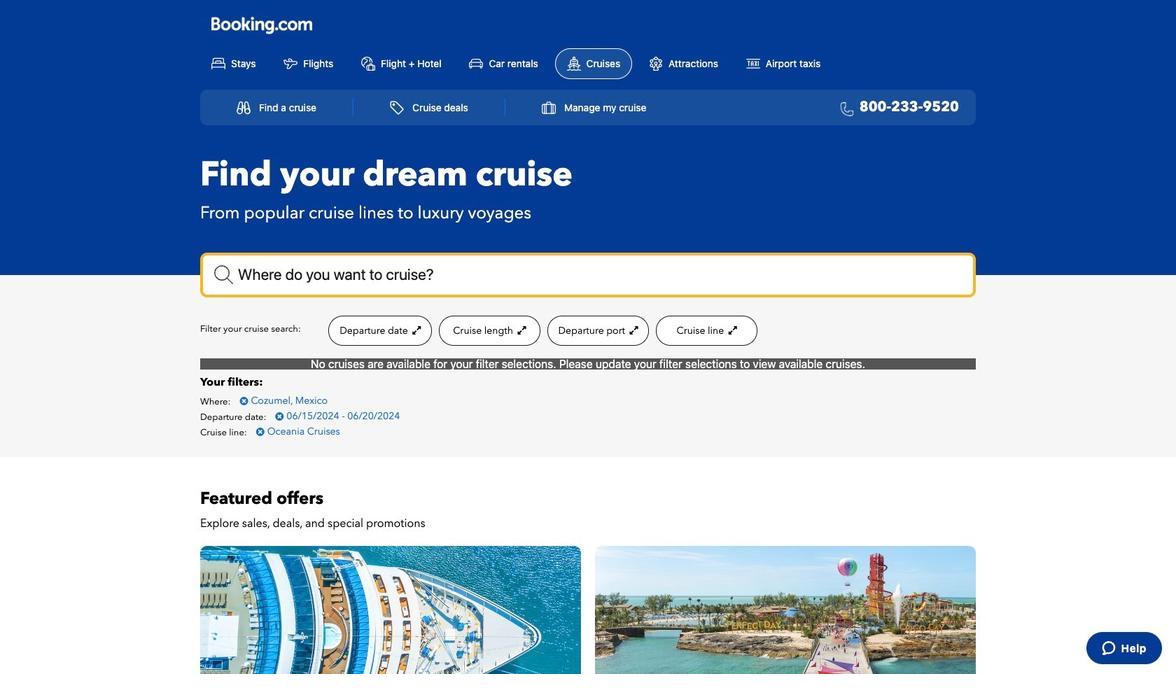 Task type: locate. For each thing, give the bounding box(es) containing it.
cruise sale image
[[200, 546, 581, 674]]

open the departure port cruise search filter menu image
[[628, 325, 638, 335]]

None field
[[200, 253, 976, 297]]

travel menu navigation
[[200, 89, 976, 125]]



Task type: describe. For each thing, give the bounding box(es) containing it.
cozumel, mexico  has been selected for your cruise search filter. remove cozumel, mexico  from your cruise search filter. image
[[240, 396, 248, 406]]

06/15/2024 - 06/20/2024 has been selected for your cruise search filter. remove 06/15/2024 - 06/20/2024 from your cruise search filter. image
[[275, 412, 284, 421]]

booking.com home image
[[211, 16, 312, 35]]

Where do you want to cruise? text field
[[200, 253, 976, 297]]

open the cruiseline cruise search filter menu image
[[726, 325, 737, 335]]

open the departure date cruise search filter menu image
[[410, 325, 421, 335]]

cheap cruises image
[[595, 546, 976, 674]]

oceania cruises has been selected for your cruise search filter. remove oceania cruises from your cruise search filter. image
[[256, 427, 264, 437]]

open the trip length cruise search filter menu image
[[515, 325, 526, 335]]



Task type: vqa. For each thing, say whether or not it's contained in the screenshot.
Europe link
no



